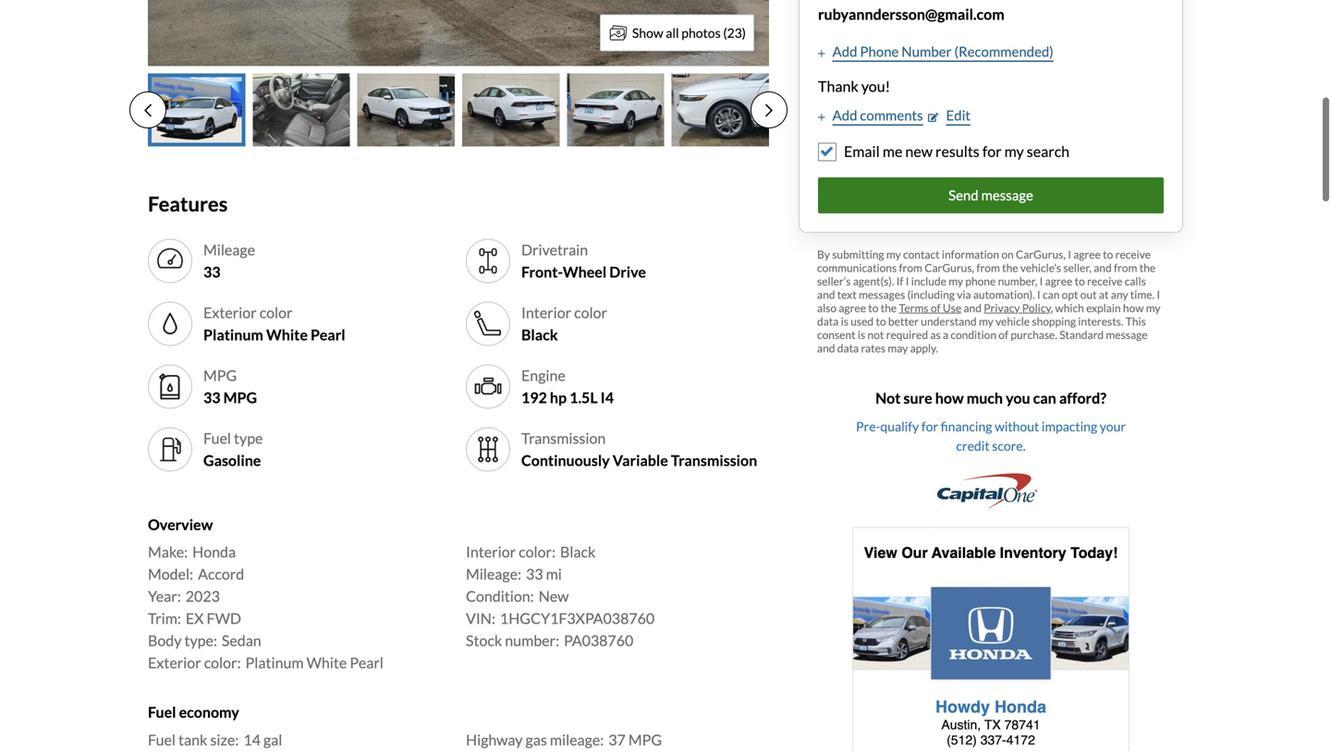 Task type: describe. For each thing, give the bounding box(es) containing it.
advertisement region
[[852, 527, 1130, 752]]

to down agent(s).
[[868, 301, 879, 315]]

mileage image
[[155, 246, 185, 276]]

2 horizontal spatial agree
[[1074, 248, 1101, 261]]

interior for interior color black
[[521, 304, 571, 322]]

highway
[[466, 731, 523, 749]]

variable
[[613, 452, 668, 470]]

interior color image
[[473, 309, 503, 339]]

include
[[911, 274, 947, 288]]

mpg 33 mpg
[[203, 367, 257, 407]]

pearl inside make: honda model: accord year: 2023 trim: ex fwd body type: sedan exterior color: platinum white pearl
[[350, 654, 384, 672]]

3 from from the left
[[1114, 261, 1138, 274]]

stock
[[466, 632, 502, 650]]

platinum inside make: honda model: accord year: 2023 trim: ex fwd body type: sedan exterior color: platinum white pearl
[[245, 654, 304, 672]]

1 horizontal spatial transmission
[[671, 452, 757, 470]]

engine 192 hp 1.5l i4
[[521, 367, 614, 407]]

view vehicle photo 4 image
[[462, 73, 560, 147]]

i right vehicle's
[[1068, 248, 1071, 261]]

seller,
[[1064, 261, 1092, 274]]

seller's
[[817, 274, 851, 288]]

i right time.
[[1157, 288, 1160, 301]]

next page image
[[766, 103, 773, 118]]

view vehicle photo 1 image
[[148, 73, 245, 147]]

standard
[[1060, 328, 1104, 341]]

email
[[844, 142, 880, 160]]

37
[[609, 731, 626, 749]]

much
[[967, 389, 1003, 407]]

condition
[[951, 328, 997, 341]]

1 vertical spatial mpg
[[223, 389, 257, 407]]

2 from from the left
[[977, 261, 1000, 274]]

plus image for add comments
[[818, 113, 825, 122]]

0 horizontal spatial agree
[[839, 301, 866, 315]]

send message
[[949, 187, 1034, 203]]

transmission continuously variable transmission
[[521, 429, 757, 470]]

for inside 'pre-qualify for financing without impacting your credit score.'
[[922, 419, 938, 434]]

1 vertical spatial how
[[935, 389, 964, 407]]

features
[[148, 192, 228, 216]]

by
[[817, 248, 830, 261]]

policy
[[1022, 301, 1051, 315]]

drivetrain image
[[473, 246, 503, 276]]

required
[[886, 328, 928, 341]]

fuel for fuel type
[[203, 429, 231, 447]]

vehicle's
[[1021, 261, 1061, 274]]

1 vertical spatial agree
[[1045, 274, 1073, 288]]

calls
[[1125, 274, 1146, 288]]

out
[[1081, 288, 1097, 301]]

score.
[[992, 438, 1026, 454]]

0 horizontal spatial the
[[881, 301, 897, 315]]

mileage:
[[550, 731, 604, 749]]

may
[[888, 341, 908, 355]]

condition:
[[466, 588, 534, 606]]

number,
[[998, 274, 1038, 288]]

body
[[148, 632, 182, 650]]

mileage:
[[466, 566, 521, 584]]

trim:
[[148, 610, 181, 628]]

add for add phone number (recommended)
[[833, 43, 857, 60]]

terms
[[899, 301, 929, 315]]

2023
[[186, 588, 220, 606]]

sedan
[[222, 632, 261, 650]]

i left ,
[[1037, 288, 1041, 301]]

exterior inside make: honda model: accord year: 2023 trim: ex fwd body type: sedan exterior color: platinum white pearl
[[148, 654, 201, 672]]

message inside , which explain how my data is used to better understand my vehicle shopping interests. this consent is not required as a condition of purchase. standard message and data rates may apply.
[[1106, 328, 1148, 341]]

1 horizontal spatial cargurus,
[[1016, 248, 1066, 261]]

rubyanndersson@gmail.com
[[818, 5, 1005, 23]]

1 vertical spatial can
[[1033, 389, 1057, 407]]

how inside , which explain how my data is used to better understand my vehicle shopping interests. this consent is not required as a condition of purchase. standard message and data rates may apply.
[[1123, 301, 1144, 315]]

ex
[[186, 610, 204, 628]]

view vehicle photo 3 image
[[357, 73, 455, 147]]

time.
[[1131, 288, 1155, 301]]

email me new results for my search
[[844, 142, 1070, 160]]

fuel for fuel tank size:
[[148, 731, 176, 749]]

your
[[1100, 419, 1126, 434]]

as
[[930, 328, 941, 341]]

my left phone on the top right of page
[[949, 274, 963, 288]]

192
[[521, 389, 547, 407]]

add comments
[[833, 107, 923, 123]]

financing
[[941, 419, 992, 434]]

information
[[942, 248, 999, 261]]

interests.
[[1078, 315, 1124, 328]]

phone
[[860, 43, 899, 60]]

honda
[[192, 543, 236, 561]]

not sure how much you can afford?
[[876, 389, 1107, 407]]

hp
[[550, 389, 567, 407]]

2 horizontal spatial the
[[1140, 261, 1156, 274]]

rates
[[861, 341, 886, 355]]

of inside , which explain how my data is used to better understand my vehicle shopping interests. this consent is not required as a condition of purchase. standard message and data rates may apply.
[[999, 328, 1009, 341]]

white inside exterior color platinum white pearl
[[266, 326, 308, 344]]

(23)
[[723, 25, 746, 41]]

and right seller,
[[1094, 261, 1112, 274]]

1 horizontal spatial the
[[1002, 261, 1018, 274]]

to left at
[[1075, 274, 1085, 288]]

1 horizontal spatial for
[[983, 142, 1002, 160]]

edit
[[946, 107, 971, 123]]

33 for 33
[[203, 263, 221, 281]]

(recommended)
[[955, 43, 1054, 60]]

exterior color image
[[155, 309, 185, 339]]

i4
[[601, 389, 614, 407]]

transmission image
[[473, 435, 503, 465]]

comments
[[860, 107, 923, 123]]

fwd
[[207, 610, 241, 628]]

text
[[837, 288, 857, 301]]

exterior inside exterior color platinum white pearl
[[203, 304, 257, 322]]

to inside , which explain how my data is used to better understand my vehicle shopping interests. this consent is not required as a condition of purchase. standard message and data rates may apply.
[[876, 315, 886, 328]]

a
[[943, 328, 949, 341]]

0 horizontal spatial of
[[931, 301, 941, 315]]

color for interior color
[[574, 304, 607, 322]]

by submitting my contact information on cargurus, i agree to receive communications from cargurus, from the vehicle's seller, and from the seller's agent(s). if i include my phone number, i agree to receive calls and text messages (including via automation). i can opt out at any time. i also agree to the
[[817, 248, 1160, 315]]

you!
[[861, 77, 890, 95]]

economy
[[179, 704, 239, 722]]

0 vertical spatial mpg
[[203, 367, 237, 385]]

color: inside make: honda model: accord year: 2023 trim: ex fwd body type: sedan exterior color: platinum white pearl
[[204, 654, 241, 672]]

add phone number (recommended) button
[[818, 41, 1054, 62]]

shopping
[[1032, 315, 1076, 328]]

prev page image
[[144, 103, 152, 118]]

my left vehicle
[[979, 315, 994, 328]]

me
[[883, 142, 903, 160]]

used
[[851, 315, 874, 328]]

black for color:
[[560, 543, 596, 561]]

make: honda model: accord year: 2023 trim: ex fwd body type: sedan exterior color: platinum white pearl
[[148, 543, 384, 672]]

,
[[1051, 301, 1053, 315]]

gas
[[526, 731, 547, 749]]



Task type: vqa. For each thing, say whether or not it's contained in the screenshot.
Mileage icon
yes



Task type: locate. For each thing, give the bounding box(es) containing it.
plus image for add phone number (recommended)
[[818, 49, 825, 58]]

2 vertical spatial fuel
[[148, 731, 176, 749]]

color: inside interior color: black mileage: 33 mi condition: new vin: 1hgcy1f3xpa038760 stock number: pa038760
[[519, 543, 556, 561]]

is left not
[[858, 328, 866, 341]]

33 left mi
[[526, 566, 543, 584]]

how down calls
[[1123, 301, 1144, 315]]

pre-
[[856, 419, 881, 434]]

1 vertical spatial data
[[837, 341, 859, 355]]

33 inside interior color: black mileage: 33 mi condition: new vin: 1hgcy1f3xpa038760 stock number: pa038760
[[526, 566, 543, 584]]

color inside exterior color platinum white pearl
[[260, 304, 293, 322]]

0 horizontal spatial how
[[935, 389, 964, 407]]

1hgcy1f3xpa038760
[[500, 610, 655, 628]]

number
[[902, 43, 952, 60]]

is left used
[[841, 315, 849, 328]]

2 color from the left
[[574, 304, 607, 322]]

33 for 33 mpg
[[203, 389, 221, 407]]

receive up explain
[[1087, 274, 1123, 288]]

1 horizontal spatial how
[[1123, 301, 1144, 315]]

fuel type image
[[155, 435, 185, 465]]

agree up ,
[[1045, 274, 1073, 288]]

0 vertical spatial plus image
[[818, 49, 825, 58]]

view vehicle photo 6 image
[[672, 73, 769, 147]]

fuel
[[203, 429, 231, 447], [148, 704, 176, 722], [148, 731, 176, 749]]

0 horizontal spatial for
[[922, 419, 938, 434]]

fuel up gasoline
[[203, 429, 231, 447]]

add down thank
[[833, 107, 857, 123]]

overview
[[148, 516, 213, 534]]

interior
[[521, 304, 571, 322], [466, 543, 516, 561]]

qualify
[[880, 419, 919, 434]]

engine
[[521, 367, 566, 385]]

my left search
[[1005, 142, 1024, 160]]

send
[[949, 187, 979, 203]]

my down calls
[[1146, 301, 1161, 315]]

fuel inside fuel type gasoline
[[203, 429, 231, 447]]

0 vertical spatial how
[[1123, 301, 1144, 315]]

and
[[1094, 261, 1112, 274], [817, 288, 835, 301], [964, 301, 982, 315], [817, 341, 835, 355]]

1 color from the left
[[260, 304, 293, 322]]

33 right mpg image
[[203, 389, 221, 407]]

and right the use at the right top of page
[[964, 301, 982, 315]]

0 vertical spatial color:
[[519, 543, 556, 561]]

33
[[203, 263, 221, 281], [203, 389, 221, 407], [526, 566, 543, 584]]

consent
[[817, 328, 856, 341]]

color for exterior color
[[260, 304, 293, 322]]

show all photos (23)
[[632, 25, 746, 41]]

0 horizontal spatial interior
[[466, 543, 516, 561]]

0 vertical spatial interior
[[521, 304, 571, 322]]

view vehicle photo 2 image
[[253, 73, 350, 147]]

color
[[260, 304, 293, 322], [574, 304, 607, 322]]

at
[[1099, 288, 1109, 301]]

sure
[[904, 389, 933, 407]]

interior color black
[[521, 304, 607, 344]]

1 plus image from the top
[[818, 49, 825, 58]]

interior for interior color: black mileage: 33 mi condition: new vin: 1hgcy1f3xpa038760 stock number: pa038760
[[466, 543, 516, 561]]

to right used
[[876, 315, 886, 328]]

which
[[1055, 301, 1084, 315]]

0 horizontal spatial from
[[899, 261, 923, 274]]

drivetrain
[[521, 241, 588, 259]]

vehicle
[[996, 315, 1030, 328]]

0 vertical spatial data
[[817, 315, 839, 328]]

plus image down thank
[[818, 113, 825, 122]]

1 vertical spatial platinum
[[245, 654, 304, 672]]

can left opt
[[1043, 288, 1060, 301]]

can
[[1043, 288, 1060, 301], [1033, 389, 1057, 407]]

interior down front-
[[521, 304, 571, 322]]

agree right also
[[839, 301, 866, 315]]

0 horizontal spatial message
[[981, 187, 1034, 203]]

0 vertical spatial of
[[931, 301, 941, 315]]

purchase.
[[1011, 328, 1058, 341]]

message down explain
[[1106, 328, 1148, 341]]

phone
[[965, 274, 996, 288]]

the left terms at the right top of page
[[881, 301, 897, 315]]

1 vertical spatial message
[[1106, 328, 1148, 341]]

1 vertical spatial of
[[999, 328, 1009, 341]]

black inside interior color: black mileage: 33 mi condition: new vin: 1hgcy1f3xpa038760 stock number: pa038760
[[560, 543, 596, 561]]

vehicle full photo image
[[148, 0, 769, 66]]

transmission up continuously
[[521, 429, 606, 447]]

add for add comments
[[833, 107, 857, 123]]

color: up mi
[[519, 543, 556, 561]]

not
[[868, 328, 884, 341]]

platinum down sedan
[[245, 654, 304, 672]]

from left on
[[977, 261, 1000, 274]]

fuel type gasoline
[[203, 429, 263, 470]]

message right send
[[981, 187, 1034, 203]]

drivetrain front-wheel drive
[[521, 241, 646, 281]]

interior inside the interior color black
[[521, 304, 571, 322]]

gasoline
[[203, 452, 261, 470]]

0 horizontal spatial transmission
[[521, 429, 606, 447]]

new
[[906, 142, 933, 160]]

i right 'number,'
[[1040, 274, 1043, 288]]

add inside add comments button
[[833, 107, 857, 123]]

0 vertical spatial fuel
[[203, 429, 231, 447]]

of down privacy
[[999, 328, 1009, 341]]

exterior down body
[[148, 654, 201, 672]]

1 horizontal spatial exterior
[[203, 304, 257, 322]]

transmission
[[521, 429, 606, 447], [671, 452, 757, 470]]

0 vertical spatial message
[[981, 187, 1034, 203]]

0 vertical spatial for
[[983, 142, 1002, 160]]

mi
[[546, 566, 562, 584]]

the up automation).
[[1002, 261, 1018, 274]]

highway gas mileage: 37 mpg
[[466, 731, 662, 749]]

i right if
[[906, 274, 909, 288]]

1 horizontal spatial color
[[574, 304, 607, 322]]

search
[[1027, 142, 1070, 160]]

front-
[[521, 263, 563, 281]]

plus image inside add comments button
[[818, 113, 825, 122]]

1 vertical spatial 33
[[203, 389, 221, 407]]

black up engine
[[521, 326, 558, 344]]

mpg up type at left
[[223, 389, 257, 407]]

privacy
[[984, 301, 1020, 315]]

0 vertical spatial agree
[[1074, 248, 1101, 261]]

add inside add phone number (recommended) "button"
[[833, 43, 857, 60]]

from up (including
[[899, 261, 923, 274]]

drive
[[609, 263, 646, 281]]

tank
[[178, 731, 207, 749]]

size:
[[210, 731, 239, 749]]

receive
[[1116, 248, 1151, 261], [1087, 274, 1123, 288]]

and left text
[[817, 288, 835, 301]]

how
[[1123, 301, 1144, 315], [935, 389, 964, 407]]

0 vertical spatial platinum
[[203, 326, 263, 344]]

new
[[539, 588, 569, 606]]

can inside by submitting my contact information on cargurus, i agree to receive communications from cargurus, from the vehicle's seller, and from the seller's agent(s). if i include my phone number, i agree to receive calls and text messages (including via automation). i can opt out at any time. i also agree to the
[[1043, 288, 1060, 301]]

any
[[1111, 288, 1128, 301]]

without
[[995, 419, 1039, 434]]

to right seller,
[[1103, 248, 1113, 261]]

mileage
[[203, 241, 255, 259]]

add left phone
[[833, 43, 857, 60]]

how right sure
[[935, 389, 964, 407]]

1 vertical spatial transmission
[[671, 452, 757, 470]]

understand
[[921, 315, 977, 328]]

platinum up mpg 33 mpg
[[203, 326, 263, 344]]

message inside "button"
[[981, 187, 1034, 203]]

gal
[[263, 731, 282, 749]]

tab list
[[129, 73, 788, 147]]

i
[[1068, 248, 1071, 261], [906, 274, 909, 288], [1040, 274, 1043, 288], [1037, 288, 1041, 301], [1157, 288, 1160, 301]]

1 vertical spatial exterior
[[148, 654, 201, 672]]

opt
[[1062, 288, 1078, 301]]

0 horizontal spatial cargurus,
[[925, 261, 975, 274]]

1 vertical spatial plus image
[[818, 113, 825, 122]]

0 vertical spatial can
[[1043, 288, 1060, 301]]

0 vertical spatial add
[[833, 43, 857, 60]]

1 horizontal spatial black
[[560, 543, 596, 561]]

edit image
[[928, 113, 939, 122]]

fuel left tank
[[148, 731, 176, 749]]

1 horizontal spatial is
[[858, 328, 866, 341]]

1 horizontal spatial interior
[[521, 304, 571, 322]]

model:
[[148, 566, 193, 584]]

0 vertical spatial black
[[521, 326, 558, 344]]

1 from from the left
[[899, 261, 923, 274]]

0 horizontal spatial pearl
[[311, 326, 345, 344]]

fuel left economy
[[148, 704, 176, 722]]

2 horizontal spatial from
[[1114, 261, 1138, 274]]

can right 'you'
[[1033, 389, 1057, 407]]

all
[[666, 25, 679, 41]]

0 horizontal spatial black
[[521, 326, 558, 344]]

color inside the interior color black
[[574, 304, 607, 322]]

1 horizontal spatial pearl
[[350, 654, 384, 672]]

0 vertical spatial 33
[[203, 263, 221, 281]]

on
[[1002, 248, 1014, 261]]

1 add from the top
[[833, 43, 857, 60]]

pa038760
[[564, 632, 634, 650]]

plus image
[[818, 49, 825, 58], [818, 113, 825, 122]]

and inside , which explain how my data is used to better understand my vehicle shopping interests. this consent is not required as a condition of purchase. standard message and data rates may apply.
[[817, 341, 835, 355]]

1 vertical spatial fuel
[[148, 704, 176, 722]]

2 vertical spatial 33
[[526, 566, 543, 584]]

1 horizontal spatial of
[[999, 328, 1009, 341]]

0 horizontal spatial color:
[[204, 654, 241, 672]]

and down also
[[817, 341, 835, 355]]

use
[[943, 301, 962, 315]]

to
[[1103, 248, 1113, 261], [1075, 274, 1085, 288], [868, 301, 879, 315], [876, 315, 886, 328]]

interior up 'mileage:'
[[466, 543, 516, 561]]

2 vertical spatial mpg
[[629, 731, 662, 749]]

submitting
[[832, 248, 884, 261]]

white inside make: honda model: accord year: 2023 trim: ex fwd body type: sedan exterior color: platinum white pearl
[[307, 654, 347, 672]]

interior inside interior color: black mileage: 33 mi condition: new vin: 1hgcy1f3xpa038760 stock number: pa038760
[[466, 543, 516, 561]]

black up mi
[[560, 543, 596, 561]]

33 down mileage on the top of the page
[[203, 263, 221, 281]]

cargurus, right on
[[1016, 248, 1066, 261]]

1 vertical spatial interior
[[466, 543, 516, 561]]

0 vertical spatial exterior
[[203, 304, 257, 322]]

1 horizontal spatial from
[[977, 261, 1000, 274]]

message
[[981, 187, 1034, 203], [1106, 328, 1148, 341]]

1 vertical spatial for
[[922, 419, 938, 434]]

agree up out
[[1074, 248, 1101, 261]]

add comments button
[[818, 105, 923, 126]]

1 vertical spatial color:
[[204, 654, 241, 672]]

1 horizontal spatial agree
[[1045, 274, 1073, 288]]

plus image up thank
[[818, 49, 825, 58]]

for right qualify
[[922, 419, 938, 434]]

cargurus, up via
[[925, 261, 975, 274]]

1 vertical spatial white
[[307, 654, 347, 672]]

mpg right 37
[[629, 731, 662, 749]]

wheel
[[563, 263, 607, 281]]

view vehicle photo 5 image
[[567, 73, 664, 147]]

data
[[817, 315, 839, 328], [837, 341, 859, 355]]

0 horizontal spatial exterior
[[148, 654, 201, 672]]

black for color
[[521, 326, 558, 344]]

impacting
[[1042, 419, 1097, 434]]

fuel tank size: 14 gal
[[148, 731, 282, 749]]

0 vertical spatial pearl
[[311, 326, 345, 344]]

pearl inside exterior color platinum white pearl
[[311, 326, 345, 344]]

plus image inside add phone number (recommended) "button"
[[818, 49, 825, 58]]

0 vertical spatial white
[[266, 326, 308, 344]]

1 vertical spatial add
[[833, 107, 857, 123]]

from up any at the right of page
[[1114, 261, 1138, 274]]

agree
[[1074, 248, 1101, 261], [1045, 274, 1073, 288], [839, 301, 866, 315]]

2 add from the top
[[833, 107, 857, 123]]

show
[[632, 25, 663, 41]]

mpg image
[[155, 372, 185, 402]]

better
[[888, 315, 919, 328]]

thank
[[818, 77, 859, 95]]

platinum inside exterior color platinum white pearl
[[203, 326, 263, 344]]

transmission right variable
[[671, 452, 757, 470]]

number:
[[505, 632, 559, 650]]

engine image
[[473, 372, 503, 402]]

exterior down mileage 33
[[203, 304, 257, 322]]

my up if
[[887, 248, 901, 261]]

0 horizontal spatial is
[[841, 315, 849, 328]]

exterior
[[203, 304, 257, 322], [148, 654, 201, 672]]

year:
[[148, 588, 181, 606]]

you
[[1006, 389, 1030, 407]]

1 vertical spatial pearl
[[350, 654, 384, 672]]

1 vertical spatial black
[[560, 543, 596, 561]]

0 vertical spatial receive
[[1116, 248, 1151, 261]]

2 vertical spatial agree
[[839, 301, 866, 315]]

data left rates on the top of the page
[[837, 341, 859, 355]]

1 vertical spatial receive
[[1087, 274, 1123, 288]]

2 plus image from the top
[[818, 113, 825, 122]]

receive up calls
[[1116, 248, 1151, 261]]

33 inside mileage 33
[[203, 263, 221, 281]]

1 horizontal spatial message
[[1106, 328, 1148, 341]]

add phone number (recommended)
[[833, 43, 1054, 60]]

exterior color platinum white pearl
[[203, 304, 345, 344]]

0 vertical spatial transmission
[[521, 429, 606, 447]]

fuel economy
[[148, 704, 239, 722]]

terms of use link
[[899, 301, 962, 315]]

33 inside mpg 33 mpg
[[203, 389, 221, 407]]

type
[[234, 429, 263, 447]]

the up time.
[[1140, 261, 1156, 274]]

the
[[1002, 261, 1018, 274], [1140, 261, 1156, 274], [881, 301, 897, 315]]

color: down sedan
[[204, 654, 241, 672]]

thank you!
[[818, 77, 890, 95]]

for right results at right top
[[983, 142, 1002, 160]]

mpg right mpg image
[[203, 367, 237, 385]]

of left the use at the right top of page
[[931, 301, 941, 315]]

automation).
[[973, 288, 1035, 301]]

1 horizontal spatial color:
[[519, 543, 556, 561]]

black inside the interior color black
[[521, 326, 558, 344]]

data down text
[[817, 315, 839, 328]]

0 horizontal spatial color
[[260, 304, 293, 322]]



